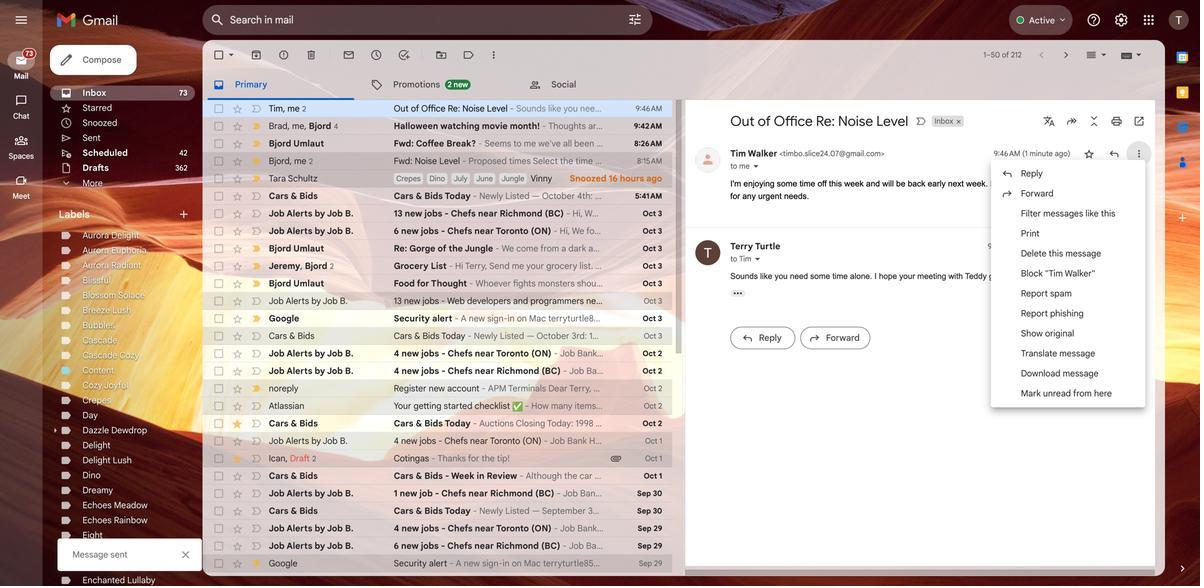 Task type: vqa. For each thing, say whether or not it's contained in the screenshot.
right 67
no



Task type: locate. For each thing, give the bounding box(es) containing it.
teddy right with
[[965, 272, 987, 281]]

me right send
[[512, 261, 524, 272]]

message up download message
[[1059, 348, 1095, 359]]

2 security from the top
[[394, 558, 427, 569]]

snooze image
[[370, 49, 383, 61]]

2 horizontal spatial re:
[[816, 113, 835, 130]]

forward
[[1021, 188, 1054, 199], [826, 333, 860, 343]]

move to image
[[435, 49, 448, 61]]

1 horizontal spatial for
[[468, 453, 479, 464]]

2 cars & bids from the top
[[269, 331, 314, 342]]

2 important according to google magic. switch from the top
[[250, 173, 263, 185]]

0 horizontal spatial time
[[800, 179, 815, 188]]

your
[[394, 401, 411, 412]]

web
[[447, 296, 465, 307]]

here
[[1094, 388, 1112, 399]]

register
[[394, 383, 426, 394]]

3 cars & bids from the top
[[269, 418, 318, 429]]

1 horizontal spatial jungle
[[502, 174, 524, 183]]

2 4 new jobs - chefs near toronto (on) - from the top
[[394, 436, 550, 447]]

1 vertical spatial enchanted
[[83, 575, 125, 586]]

0 vertical spatial time
[[800, 179, 815, 188]]

9:46 am inside cell
[[994, 149, 1020, 158]]

1 security from the top
[[394, 313, 430, 324]]

i'm
[[730, 179, 741, 188]]

food
[[394, 278, 415, 289]]

2 vertical spatial message
[[1063, 368, 1099, 379]]

by for 3rd not important switch from the bottom
[[315, 488, 325, 499]]

the left tip!
[[482, 453, 495, 464]]

(bc)
[[545, 208, 564, 219], [541, 366, 561, 377], [535, 488, 554, 499], [541, 541, 560, 552]]

0 vertical spatial snoozed
[[83, 118, 117, 128]]

tab list containing primary
[[203, 70, 1165, 100]]

out up walker
[[730, 113, 754, 130]]

0 vertical spatial forward
[[1021, 188, 1054, 199]]

office for out of office re: noise level -
[[421, 103, 446, 114]]

5 row from the top
[[203, 170, 672, 188]]

0 vertical spatial crepes
[[396, 174, 421, 183]]

16 row from the top
[[203, 363, 672, 380]]

0 vertical spatial lush
[[112, 305, 131, 316]]

tim for walker
[[730, 148, 746, 159]]

draft
[[290, 453, 310, 464]]

2 vertical spatial oct 1
[[644, 472, 662, 481]]

richmond
[[500, 208, 542, 219], [496, 366, 539, 377], [490, 488, 533, 499], [496, 541, 539, 552]]

schultz
[[288, 173, 318, 184]]

0 vertical spatial for
[[730, 192, 740, 201]]

1 vertical spatial alert
[[429, 558, 447, 569]]

near down 13 new jobs - chefs near richmond (bc) -
[[474, 226, 494, 237]]

cars & bids for 2
[[269, 418, 318, 429]]

0 vertical spatial tim
[[269, 103, 283, 114]]

navigation
[[0, 40, 44, 586]]

, for jeremy
[[300, 260, 303, 271]]

lush inside aurora delight aurora euphoria aurora radiant blissful blossom solace breeze lush bubbles cascade cascade cozy
[[112, 305, 131, 316]]

oct 2 for cars & bids today -
[[643, 419, 662, 428]]

me up brad , me , bjord 4
[[287, 103, 300, 114]]

dino up dreamy link
[[83, 470, 101, 481]]

sep 29 for (on)
[[638, 524, 662, 533]]

13 row from the top
[[203, 310, 672, 328]]

for
[[730, 192, 740, 201], [417, 278, 429, 289], [468, 453, 479, 464]]

chefs up 4 new jobs - chefs near richmond (bc) -
[[448, 348, 473, 359]]

toronto up tip!
[[490, 436, 520, 447]]

this up "tim
[[1049, 248, 1063, 259]]

21 row from the top
[[203, 450, 672, 468]]

richmond for 13 new jobs - chefs near richmond (bc)
[[500, 208, 542, 219]]

1 vertical spatial 29
[[653, 542, 662, 551]]

for inside i'm enjoying some time off this week and will be back early next week. during my absence, please contact teddy for any urgent needs.
[[730, 192, 740, 201]]

message up walker"
[[1065, 248, 1101, 259]]

bubbles
[[83, 320, 115, 331]]

1 30 from the top
[[653, 489, 662, 498]]

mark unread from here
[[1021, 388, 1112, 399]]

tim
[[269, 103, 283, 114], [730, 148, 746, 159], [739, 254, 751, 264]]

4 new jobs - chefs near toronto (on) - up thanks
[[394, 436, 550, 447]]

older image
[[1060, 49, 1073, 61]]

1 horizontal spatial level
[[487, 103, 508, 114]]

and right developers
[[513, 296, 528, 307]]

oct
[[643, 209, 656, 218], [643, 227, 656, 236], [643, 244, 656, 253], [643, 262, 656, 271], [643, 279, 656, 288], [644, 297, 656, 306], [643, 314, 656, 323], [644, 332, 656, 341], [643, 349, 656, 358], [643, 367, 656, 376], [644, 384, 656, 393], [644, 402, 656, 411], [643, 419, 656, 428], [645, 437, 658, 446], [645, 454, 658, 463], [644, 472, 657, 481]]

None checkbox
[[213, 49, 225, 61], [213, 103, 225, 115], [213, 575, 225, 586], [213, 49, 225, 61], [213, 103, 225, 115], [213, 575, 225, 586]]

spam
[[1050, 288, 1072, 299]]

1 vertical spatial 4 new jobs - chefs near toronto (on) -
[[394, 436, 550, 447]]

jer
[[627, 261, 640, 272]]

cars & bids today - down july
[[394, 191, 479, 202]]

9:46 am left (1
[[994, 149, 1020, 158]]

near down list.
[[586, 296, 604, 307]]

by for 9th not important switch from the bottom of the the out of office re: noise level main content
[[315, 366, 325, 377]]

time inside i'm enjoying some time off this week and will be back early next week. during my absence, please contact teddy for any urgent needs.
[[800, 179, 815, 188]]

row containing tim
[[203, 100, 672, 118]]

1 vertical spatial like
[[760, 272, 772, 281]]

cars & bids today - down the getting
[[394, 418, 479, 429]]

1 horizontal spatial teddy
[[1122, 179, 1145, 188]]

2 vertical spatial delight
[[83, 455, 111, 466]]

0 horizontal spatial crepes
[[83, 395, 111, 406]]

out up halloween
[[394, 103, 409, 114]]

1 vertical spatial echoes
[[83, 515, 112, 526]]

noise down coffee
[[415, 156, 437, 167]]

1 4 new jobs - chefs near toronto (on) - from the top
[[394, 348, 560, 359]]

walker"
[[1065, 268, 1095, 279]]

aurora up blissful "link"
[[83, 260, 109, 271]]

snoozed for snoozed 16 hours ago
[[570, 173, 606, 184]]

4 important according to google magic. switch from the top
[[250, 278, 263, 290]]

bjord up "jeremy"
[[269, 243, 291, 254]]

1 bjord umlaut from the top
[[269, 138, 324, 149]]

oct for 19th row
[[643, 419, 656, 428]]

cascade down "bubbles" link
[[83, 335, 117, 346]]

1 horizontal spatial 73
[[179, 88, 188, 98]]

dino down the fwd: noise level -
[[429, 174, 445, 183]]

teddy right contact
[[1122, 179, 1145, 188]]

alert for sep
[[429, 558, 447, 569]]

1 horizontal spatial cozy
[[119, 350, 139, 361]]

to tim
[[730, 254, 751, 264]]

me for tim
[[287, 103, 300, 114]]

re: up grocery at the left
[[394, 243, 407, 254]]

me
[[287, 103, 300, 114], [292, 120, 304, 131], [294, 155, 306, 166], [739, 162, 750, 171], [512, 261, 524, 272]]

1 vertical spatial this
[[1101, 208, 1115, 219]]

(on) for oct 3
[[531, 226, 551, 237]]

1 for 4 new jobs - chefs near toronto (on) -
[[659, 437, 662, 446]]

oct for 16th row from the top of the the out of office re: noise level main content
[[643, 367, 656, 376]]

0 horizontal spatial some
[[777, 179, 797, 188]]

halloween watching movie month! -
[[394, 121, 548, 132]]

13
[[394, 208, 402, 219], [394, 296, 402, 307]]

0 horizontal spatial the
[[449, 243, 463, 254]]

2 vertical spatial umlaut
[[293, 278, 324, 289]]

1 horizontal spatial your
[[899, 272, 915, 281]]

inbox inside inbox button
[[935, 117, 953, 126]]

1 horizontal spatial snoozed
[[570, 173, 606, 184]]

by for 12th not important switch from the bottom
[[311, 296, 321, 307]]

0 vertical spatial delight
[[111, 230, 139, 241]]

main menu image
[[14, 13, 29, 28]]

this right off
[[829, 179, 842, 188]]

cozy inside aurora delight aurora euphoria aurora radiant blissful blossom solace breeze lush bubbles cascade cascade cozy
[[119, 350, 139, 361]]

be
[[896, 179, 905, 188]]

0 vertical spatial 13
[[394, 208, 402, 219]]

row containing bjord
[[203, 153, 672, 170]]

73 up mail heading
[[25, 49, 33, 58]]

scheduled link
[[83, 148, 128, 158]]

promotions, 2 new messages, tab
[[361, 70, 518, 100]]

0 horizontal spatial inbox
[[83, 88, 106, 98]]

more
[[83, 178, 103, 189]]

umlaut for re:
[[293, 243, 324, 254]]

umlaut up jeremy , bjord 2 on the top left of page
[[293, 243, 324, 254]]

2 cascade from the top
[[83, 350, 117, 361]]

4 cars & bids from the top
[[269, 471, 318, 482]]

near up 6 new jobs - chefs near richmond (bc) -
[[475, 523, 494, 534]]

in
[[477, 471, 484, 482]]

0 vertical spatial security alert -
[[394, 313, 461, 324]]

enjoying
[[743, 179, 775, 188]]

alert down 6 new jobs - chefs near richmond (bc) -
[[429, 558, 447, 569]]

2 vertical spatial for
[[468, 453, 479, 464]]

0 vertical spatial like
[[1086, 208, 1099, 219]]

4 row from the top
[[203, 153, 672, 170]]

73 link
[[8, 48, 36, 70]]

near up 4 new jobs - chefs near richmond (bc) -
[[475, 348, 494, 359]]

near for 3rd not important switch from the top of the the out of office re: noise level main content
[[474, 226, 494, 237]]

security alert - down 6 new jobs - chefs near richmond (bc) -
[[394, 558, 456, 569]]

23 row from the top
[[203, 485, 672, 503]]

more button
[[50, 176, 195, 191]]

security
[[394, 313, 430, 324], [394, 558, 427, 569]]

2 fwd: from the top
[[394, 156, 412, 167]]

toronto down 13 new jobs - chefs near richmond (bc) -
[[496, 226, 529, 237]]

today down web
[[441, 331, 465, 342]]

list
[[685, 135, 1145, 361]]

joyful
[[104, 380, 128, 391]]

account
[[447, 383, 479, 394]]

oct 3 for 13 new jobs - chefs near richmond (bc) -
[[643, 209, 662, 218]]

solace
[[118, 290, 145, 301]]

today down the started at left bottom
[[445, 418, 471, 429]]

1 horizontal spatial dino
[[429, 174, 445, 183]]

0 vertical spatial enchanted
[[83, 560, 125, 571]]

2 13 from the top
[[394, 296, 402, 307]]

3 for grocery list - hi terry, send me your grocery list. thanks, jer
[[658, 262, 662, 271]]

0 vertical spatial 9:46 am
[[635, 104, 662, 113]]

out of office re: noise level -
[[394, 103, 516, 114]]

27 row from the top
[[203, 555, 672, 573]]

1 vertical spatial sep 30
[[637, 507, 662, 516]]

me right "brad" on the top
[[292, 120, 304, 131]]

mark
[[1021, 388, 1041, 399]]

5 job alerts by job b. from the top
[[269, 366, 354, 377]]

0 horizontal spatial this
[[829, 179, 842, 188]]

today down july
[[445, 191, 471, 202]]

my
[[1017, 179, 1028, 188]]

office up <
[[774, 113, 813, 130]]

1 horizontal spatial forward
[[1021, 188, 1054, 199]]

meet
[[13, 192, 30, 201]]

sep 29 for (bc)
[[638, 542, 662, 551]]

None checkbox
[[213, 120, 225, 133], [213, 138, 225, 150], [213, 540, 225, 553], [213, 558, 225, 570], [213, 120, 225, 133], [213, 138, 225, 150], [213, 540, 225, 553], [213, 558, 225, 570]]

settings image
[[1114, 13, 1129, 28]]

umlaut down jeremy , bjord 2 on the top left of page
[[293, 278, 324, 289]]

1 horizontal spatial re:
[[448, 103, 460, 114]]

2 security alert - from the top
[[394, 558, 456, 569]]

your left the grocery
[[526, 261, 544, 272]]

1 umlaut from the top
[[293, 138, 324, 149]]

&
[[291, 191, 297, 202], [416, 191, 422, 202], [289, 331, 295, 342], [414, 331, 420, 342], [291, 418, 297, 429], [416, 418, 422, 429], [291, 471, 297, 482], [416, 471, 422, 482], [291, 506, 297, 517], [416, 506, 422, 517]]

1 6 from the top
[[394, 226, 399, 237]]

1 cascade from the top
[[83, 335, 117, 346]]

new inside "promotions, 2 new messages," tab
[[454, 80, 468, 89]]

0 vertical spatial inbox
[[83, 88, 106, 98]]

9 row from the top
[[203, 240, 672, 258]]

not starred image
[[1083, 148, 1095, 160]]

toronto up 4 new jobs - chefs near richmond (bc) -
[[496, 348, 529, 359]]

message for download message
[[1063, 368, 1099, 379]]

umlaut
[[293, 138, 324, 149], [293, 243, 324, 254], [293, 278, 324, 289]]

cozy joyful crepes day dazzle dewdrop delight delight lush dino dreamy echoes meadow echoes rainbow eight elixir
[[83, 380, 148, 556]]

toronto for oct 2
[[496, 348, 529, 359]]

10 row from the top
[[203, 258, 672, 275]]

toronto down thanks,
[[606, 296, 636, 307]]

0 vertical spatial some
[[777, 179, 797, 188]]

0 vertical spatial jungle
[[502, 174, 524, 183]]

cars & bids for 30
[[269, 506, 318, 517]]

1 vertical spatial forward
[[826, 333, 860, 343]]

to me
[[730, 162, 750, 171]]

1 vertical spatial fwd:
[[394, 156, 412, 167]]

1 horizontal spatial and
[[866, 179, 880, 188]]

report spam
[[1021, 288, 1072, 299]]

delight
[[111, 230, 139, 241], [83, 440, 111, 451], [83, 455, 111, 466]]

crepes up day link
[[83, 395, 111, 406]]

0 vertical spatial and
[[866, 179, 880, 188]]

your right hope
[[899, 272, 915, 281]]

9 job alerts by job b. from the top
[[269, 541, 354, 552]]

dreamy link
[[83, 485, 113, 496]]

Not starred checkbox
[[1083, 240, 1095, 253]]

important mainly because it was sent directly to you. switch
[[250, 243, 263, 255]]

crepes link
[[83, 395, 111, 406]]

2 vertical spatial sep 29
[[639, 559, 662, 568]]

chefs up re: gorge of the jungle -
[[447, 226, 472, 237]]

sent link
[[83, 133, 101, 143]]

oct 3 for cars & bids today -
[[644, 332, 662, 341]]

6 important according to google magic. switch from the top
[[250, 383, 263, 395]]

1 to from the top
[[730, 162, 737, 171]]

0 vertical spatial teddy
[[1122, 179, 1145, 188]]

google for sep 29
[[269, 558, 297, 569]]

8:26 am
[[634, 139, 662, 148]]

1 vertical spatial teddy
[[965, 272, 987, 281]]

cascade cozy link
[[83, 350, 139, 361]]

sep 30 for 1 new job - chefs near richmond (bc) -
[[637, 489, 662, 498]]

17 row from the top
[[203, 380, 672, 398]]

5 important according to google magic. switch from the top
[[250, 313, 263, 325]]

1 vertical spatial dino
[[83, 470, 101, 481]]

, for brad
[[288, 120, 290, 131]]

ican , draft 2
[[269, 453, 316, 464]]

for right food
[[417, 278, 429, 289]]

jungle left vinny
[[502, 174, 524, 183]]

2 6 from the top
[[394, 541, 399, 552]]

1 cars & bids today - from the top
[[394, 191, 479, 202]]

0 vertical spatial 73
[[25, 49, 33, 58]]

important according to google magic. switch for bjord umlaut
[[250, 278, 263, 290]]

grocery list - hi terry, send me your grocery list. thanks, jer
[[394, 261, 640, 272]]

alert down web
[[432, 313, 452, 324]]

9:46 am up 9:42 am
[[635, 104, 662, 113]]

0 vertical spatial reply
[[1021, 168, 1043, 179]]

1 vertical spatial aurora
[[83, 245, 109, 256]]

show details image
[[752, 163, 760, 170]]

1 fwd: from the top
[[394, 138, 414, 149]]

1 13 from the top
[[394, 208, 402, 219]]

1 sep 30 from the top
[[637, 489, 662, 498]]

forward inside list
[[826, 333, 860, 343]]

8 row from the top
[[203, 223, 672, 240]]

7 job alerts by job b. from the top
[[269, 488, 354, 499]]

1 horizontal spatial crepes
[[396, 174, 421, 183]]

to up i'm
[[730, 162, 737, 171]]

some up needs.
[[777, 179, 797, 188]]

2 sep 30 from the top
[[637, 507, 662, 516]]

1 vertical spatial tim
[[730, 148, 746, 159]]

13 up grocery at the left
[[394, 208, 402, 219]]

me for bjord
[[294, 155, 306, 166]]

level up > at the right of the page
[[876, 113, 908, 130]]

0 vertical spatial dino
[[429, 174, 445, 183]]

oct 2 for 4 new jobs - chefs near toronto (on) -
[[643, 349, 662, 358]]

oct 3 for re: gorge of the jungle -
[[643, 244, 662, 253]]

near up 'account'
[[475, 366, 494, 377]]

0 vertical spatial bjord umlaut
[[269, 138, 324, 149]]

2 report from the top
[[1021, 308, 1048, 319]]

delight lush link
[[83, 455, 132, 466]]

2 horizontal spatial level
[[876, 113, 908, 130]]

snoozed for snoozed link
[[83, 118, 117, 128]]

time left alone.
[[832, 272, 848, 281]]

oct 1 for -
[[644, 472, 662, 481]]

4 new jobs - chefs near toronto (on) - up 6 new jobs - chefs near richmond (bc) -
[[394, 523, 560, 534]]

0 vertical spatial google
[[269, 313, 299, 324]]

menu containing reply
[[989, 160, 1145, 408]]

row containing atlassian
[[203, 398, 672, 415]]

2 inside tab
[[448, 80, 452, 89]]

tim up "brad" on the top
[[269, 103, 283, 114]]

today down 1 new job - chefs near richmond (bc) -
[[445, 506, 471, 517]]

9:46 am
[[635, 104, 662, 113], [994, 149, 1020, 158]]

0 vertical spatial 29
[[653, 524, 662, 533]]

crepes down the fwd: noise level -
[[396, 174, 421, 183]]

more image
[[488, 49, 500, 61]]

has attachment image
[[610, 453, 622, 465]]

cascade down cascade 'link'
[[83, 350, 117, 361]]

15 row from the top
[[203, 345, 672, 363]]

0 horizontal spatial office
[[421, 103, 446, 114]]

chefs down 1 new job - chefs near richmond (bc) -
[[447, 541, 472, 552]]

cozy up crepes link
[[83, 380, 102, 391]]

aurora up aurora euphoria 'link'
[[83, 230, 109, 241]]

report down block
[[1021, 288, 1048, 299]]

ago)
[[1055, 149, 1070, 158], [1055, 242, 1070, 251]]

download
[[1021, 368, 1061, 379]]

7 not important switch from the top
[[250, 365, 263, 378]]

sep 30
[[637, 489, 662, 498], [637, 507, 662, 516]]

out for out of office re: noise level -
[[394, 103, 409, 114]]

content link
[[83, 365, 114, 376]]

oct for 14th row from the bottom of the the out of office re: noise level main content
[[643, 349, 656, 358]]

2 horizontal spatial noise
[[838, 113, 873, 130]]

1 vertical spatial crepes
[[83, 395, 111, 406]]

2 horizontal spatial this
[[1101, 208, 1115, 219]]

list
[[431, 261, 447, 272]]

1 vertical spatial message
[[1059, 348, 1095, 359]]

chefs up 6 new jobs - chefs near richmond (bc) -
[[448, 523, 473, 534]]

oct 3 for security alert -
[[643, 314, 662, 323]]

1 security alert - from the top
[[394, 313, 461, 324]]

chefs up 6 new jobs - chefs near toronto (on) -
[[451, 208, 476, 219]]

crepes inside cozy joyful crepes day dazzle dewdrop delight delight lush dino dreamy echoes meadow echoes rainbow eight elixir
[[83, 395, 111, 406]]

the up hi
[[449, 243, 463, 254]]

dino inside cozy joyful crepes day dazzle dewdrop delight delight lush dino dreamy echoes meadow echoes rainbow eight elixir
[[83, 470, 101, 481]]

1 vertical spatial google
[[269, 558, 297, 569]]

report for report phishing
[[1021, 308, 1048, 319]]

4 for 15th not important switch
[[394, 523, 399, 534]]

primary tab
[[203, 70, 359, 100]]

12 not important switch from the top
[[250, 470, 263, 483]]

turtle
[[755, 241, 780, 252]]

me inside list
[[739, 162, 750, 171]]

sep for 4 new jobs - chefs near toronto (on) -
[[638, 524, 652, 533]]

spaces heading
[[0, 151, 43, 161]]

3 cars & bids today - from the top
[[394, 418, 479, 429]]

1 row from the top
[[203, 100, 672, 118]]

2 row from the top
[[203, 118, 672, 135]]

bjord umlaut up jeremy , bjord 2 on the top left of page
[[269, 243, 324, 254]]

73
[[25, 49, 33, 58], [179, 88, 188, 98]]

1 horizontal spatial inbox
[[935, 117, 953, 126]]

out
[[394, 103, 409, 114], [730, 113, 754, 130]]

echoes up eight at the bottom of page
[[83, 515, 112, 526]]

important according to google magic. switch
[[250, 155, 263, 168], [250, 173, 263, 185], [250, 260, 263, 273], [250, 278, 263, 290], [250, 313, 263, 325], [250, 383, 263, 395]]

2 umlaut from the top
[[293, 243, 324, 254]]

0 vertical spatial 4 new jobs - chefs near toronto (on) -
[[394, 348, 560, 359]]

bjord down "brad" on the top
[[269, 138, 291, 149]]

jeremy
[[269, 260, 300, 271]]

1 vertical spatial 6
[[394, 541, 399, 552]]

29 for (on)
[[653, 524, 662, 533]]

crepes inside the out of office re: noise level main content
[[396, 174, 421, 183]]

2 30 from the top
[[653, 507, 662, 516]]

30 for cars & bids today -
[[653, 507, 662, 516]]

1 horizontal spatial noise
[[462, 103, 485, 114]]

2 google from the top
[[269, 558, 297, 569]]

0 vertical spatial aurora
[[83, 230, 109, 241]]

row
[[203, 100, 672, 118], [203, 118, 672, 135], [203, 135, 672, 153], [203, 153, 672, 170], [203, 170, 672, 188], [203, 188, 672, 205], [203, 205, 672, 223], [203, 223, 672, 240], [203, 240, 672, 258], [203, 258, 672, 275], [203, 275, 672, 293], [203, 293, 672, 310], [203, 310, 672, 328], [203, 328, 672, 345], [203, 345, 672, 363], [203, 363, 672, 380], [203, 380, 672, 398], [203, 398, 672, 415], [203, 415, 672, 433], [203, 433, 672, 450], [203, 450, 672, 468], [203, 468, 672, 485], [203, 485, 672, 503], [203, 503, 672, 520], [203, 520, 672, 538], [203, 538, 672, 555], [203, 555, 672, 573], [203, 573, 672, 586]]

1 vertical spatial snoozed
[[570, 173, 606, 184]]

snoozed down starred link
[[83, 118, 117, 128]]

today
[[445, 191, 471, 202], [441, 331, 465, 342], [445, 418, 471, 429], [445, 506, 471, 517]]

1 vertical spatial umlaut
[[293, 243, 324, 254]]

toronto for sep 29
[[496, 523, 529, 534]]

umlaut for fwd:
[[293, 138, 324, 149]]

1 ago) from the top
[[1055, 149, 1070, 158]]

1 vertical spatial cozy
[[83, 380, 102, 391]]

8 not important switch from the top
[[250, 400, 263, 413]]

sep 30 for cars & bids today -
[[637, 507, 662, 516]]

14 not important switch from the top
[[250, 505, 263, 518]]

add to tasks image
[[398, 49, 410, 61]]

snoozed inside the out of office re: noise level main content
[[570, 173, 606, 184]]

18 row from the top
[[203, 398, 672, 415]]

today for oct 2
[[445, 418, 471, 429]]

near for 9th not important switch from the bottom of the the out of office re: noise level main content
[[475, 366, 494, 377]]

gorge
[[409, 243, 435, 254]]

4 new jobs - chefs near toronto (on) -
[[394, 348, 560, 359], [394, 436, 550, 447], [394, 523, 560, 534]]

2 inside ican , draft 2
[[312, 454, 316, 464]]

tim left show details icon
[[739, 254, 751, 264]]

cars & bids today - down web
[[394, 331, 474, 342]]

3 for re: gorge of the jungle -
[[658, 244, 662, 253]]

like left you
[[760, 272, 772, 281]]

8 job alerts by job b. from the top
[[269, 523, 354, 534]]

and left will
[[866, 179, 880, 188]]

by for 10th not important switch from the top of the the out of office re: noise level main content
[[311, 436, 321, 447]]

not important switch
[[250, 190, 263, 203], [250, 208, 263, 220], [250, 225, 263, 238], [250, 295, 263, 308], [250, 330, 263, 343], [250, 348, 263, 360], [250, 365, 263, 378], [250, 400, 263, 413], [250, 418, 263, 430], [250, 435, 263, 448], [250, 453, 263, 465], [250, 470, 263, 483], [250, 488, 263, 500], [250, 505, 263, 518], [250, 523, 263, 535]]

13 for 13 new jobs - chefs near richmond (bc) -
[[394, 208, 402, 219]]

support image
[[1086, 13, 1101, 28]]

bjord umlaut up the "bjord , me 2"
[[269, 138, 324, 149]]

oct 2
[[643, 349, 662, 358], [643, 367, 662, 376], [644, 384, 662, 393], [644, 402, 662, 411], [643, 419, 662, 428]]

snoozed left the 16
[[570, 173, 606, 184]]

4 new jobs - chefs near toronto (on) - up 4 new jobs - chefs near richmond (bc) -
[[394, 348, 560, 359]]

0 horizontal spatial dino
[[83, 470, 101, 481]]

1 aurora from the top
[[83, 230, 109, 241]]

1 report from the top
[[1021, 288, 1048, 299]]

2 enchanted from the top
[[83, 575, 125, 586]]

3 bjord umlaut from the top
[[269, 278, 324, 289]]

0 vertical spatial ago)
[[1055, 149, 1070, 158]]

message for translate message
[[1059, 348, 1095, 359]]

lush down blossom solace link
[[112, 305, 131, 316]]

0 horizontal spatial like
[[760, 272, 772, 281]]

chefs for 15th not important switch
[[448, 523, 473, 534]]

review
[[487, 471, 517, 482]]

1 horizontal spatial this
[[1049, 248, 1063, 259]]

(on) for oct 2
[[531, 348, 552, 359]]

2 cars & bids today - from the top
[[394, 331, 474, 342]]

9 not important switch from the top
[[250, 418, 263, 430]]

of up the list on the top of the page
[[438, 243, 446, 254]]

toronto inside 13 new jobs - web developers and programmers  near toronto (on) link
[[606, 296, 636, 307]]

delete
[[1021, 248, 1047, 259]]

bjord down "jeremy"
[[269, 278, 291, 289]]

chefs up 'account'
[[448, 366, 473, 377]]

<
[[779, 149, 783, 158]]

1 google from the top
[[269, 313, 299, 324]]

1 vertical spatial delight
[[83, 440, 111, 451]]

jungle down 6 new jobs - chefs near toronto (on) -
[[465, 243, 493, 254]]

3 for food for thought -
[[658, 279, 662, 288]]

4 cars & bids today - from the top
[[394, 506, 479, 517]]

2 echoes from the top
[[83, 515, 112, 526]]

jungle
[[502, 174, 524, 183], [465, 243, 493, 254]]

0 horizontal spatial cozy
[[83, 380, 102, 391]]

chefs up thanks
[[444, 436, 468, 447]]

tab list
[[1165, 40, 1200, 541], [203, 70, 1165, 100]]

time left off
[[800, 179, 815, 188]]

menu
[[989, 160, 1145, 408]]

some right need
[[810, 272, 830, 281]]

will
[[882, 179, 894, 188]]

oct for row containing ican
[[645, 454, 658, 463]]

near for second not important switch from the top
[[478, 208, 497, 219]]

today for 5:41 am
[[445, 191, 471, 202]]

near up cotingas - thanks for the tip!
[[470, 436, 488, 447]]

3 4 new jobs - chefs near toronto (on) - from the top
[[394, 523, 560, 534]]

bjord umlaut for food for thought
[[269, 278, 324, 289]]

1 vertical spatial 73
[[179, 88, 188, 98]]

scheduled
[[83, 148, 128, 158]]

1 horizontal spatial out
[[730, 113, 754, 130]]

radiant
[[111, 260, 141, 271]]

0 vertical spatial umlaut
[[293, 138, 324, 149]]

of up halloween
[[411, 103, 419, 114]]

3 umlaut from the top
[[293, 278, 324, 289]]

tim for ,
[[269, 103, 283, 114]]

50
[[991, 50, 1000, 60]]

filter messages like this
[[1021, 208, 1115, 219]]

2 bjord umlaut from the top
[[269, 243, 324, 254]]

delight inside aurora delight aurora euphoria aurora radiant blissful blossom solace breeze lush bubbles cascade cascade cozy
[[111, 230, 139, 241]]

✅ image
[[512, 402, 523, 412]]

sep
[[637, 489, 651, 498], [637, 507, 651, 516], [638, 524, 652, 533], [638, 542, 652, 551], [639, 559, 652, 568]]

bjord umlaut
[[269, 138, 324, 149], [269, 243, 324, 254], [269, 278, 324, 289]]

aurora radiant link
[[83, 260, 141, 271]]

security alert - down web
[[394, 313, 461, 324]]

4 not important switch from the top
[[250, 295, 263, 308]]

oct 2 for register new account -
[[644, 384, 662, 393]]

ago) right "minutes"
[[1055, 242, 1070, 251]]

ago) right minute
[[1055, 149, 1070, 158]]

aurora euphoria link
[[83, 245, 147, 256]]

menu inside the out of office re: noise level main content
[[989, 160, 1145, 408]]

1 for cars & bids - week in review -
[[659, 472, 662, 481]]

29 for (bc)
[[653, 542, 662, 551]]

security for oct 3
[[394, 313, 430, 324]]

1 horizontal spatial 9:46 am
[[994, 149, 1020, 158]]

oct for 12th row from the top
[[644, 297, 656, 306]]

for up in
[[468, 453, 479, 464]]

delight down delight link
[[83, 455, 111, 466]]

0 vertical spatial oct 1
[[645, 437, 662, 446]]

oct for 20th row from the bottom
[[643, 244, 656, 253]]

mail
[[14, 72, 29, 81]]

for down i'm
[[730, 192, 740, 201]]

primary
[[235, 79, 267, 90]]

like right messages
[[1086, 208, 1099, 219]]

level for out of office re: noise level -
[[487, 103, 508, 114]]

reply
[[1021, 168, 1043, 179], [759, 333, 782, 343]]

list containing tim walker
[[685, 135, 1145, 361]]

0 vertical spatial cascade
[[83, 335, 117, 346]]

1 enchanted from the top
[[83, 560, 125, 571]]

9:46 am for 9:46 am (1 minute ago)
[[994, 149, 1020, 158]]

2 vertical spatial this
[[1049, 248, 1063, 259]]



Task type: describe. For each thing, give the bounding box(es) containing it.
1 vertical spatial oct 1
[[645, 454, 662, 463]]

(0
[[1016, 242, 1024, 251]]

google for oct 3
[[269, 313, 299, 324]]

this inside i'm enjoying some time off this week and will be back early next week. during my absence, please contact teddy for any urgent needs.
[[829, 179, 842, 188]]

(bc) for 13 new jobs - chefs near richmond (bc)
[[545, 208, 564, 219]]

4 for 10th not important switch from the top of the the out of office re: noise level main content
[[394, 436, 399, 447]]

row containing jeremy
[[203, 258, 672, 275]]

vinny
[[531, 173, 552, 184]]

toggle split pane mode image
[[1085, 49, 1098, 61]]

ago
[[646, 173, 662, 184]]

near down 1 new job - chefs near richmond (bc) -
[[474, 541, 494, 552]]

fwd: for fwd: coffee break? -
[[394, 138, 414, 149]]

14 row from the top
[[203, 328, 672, 345]]

row containing ican
[[203, 450, 672, 468]]

2 job alerts by job b. from the top
[[269, 226, 354, 237]]

elixir link
[[83, 545, 101, 556]]

noise for out of office re: noise level
[[838, 113, 873, 130]]

message sent alert
[[20, 29, 1180, 571]]

0 horizontal spatial level
[[439, 156, 460, 167]]

9:46 am (1 minute ago)
[[994, 149, 1070, 158]]

cars & bids today - for sep 30
[[394, 506, 479, 517]]

thanks,
[[595, 261, 626, 272]]

oct for 9th row from the bottom of the the out of office re: noise level main content
[[645, 437, 658, 446]]

chefs for 3rd not important switch from the top of the the out of office re: noise level main content
[[447, 226, 472, 237]]

important according to google magic. switch for tara schultz
[[250, 173, 263, 185]]

(bc) for 4 new jobs - chefs near richmond (bc)
[[541, 366, 561, 377]]

dreamy
[[83, 485, 113, 496]]

oct 1 for (on)
[[645, 437, 662, 446]]

i
[[874, 272, 877, 281]]

blossom
[[83, 290, 116, 301]]

of right 50
[[1002, 50, 1009, 60]]

filter
[[1021, 208, 1041, 219]]

to for to me
[[730, 162, 737, 171]]

social tab
[[519, 70, 676, 100]]

0 horizontal spatial re:
[[394, 243, 407, 254]]

of up walker
[[758, 113, 771, 130]]

you
[[775, 272, 788, 281]]

dino inside the out of office re: noise level main content
[[429, 174, 445, 183]]

select input tool image
[[1135, 50, 1143, 59]]

(1
[[1022, 149, 1028, 158]]

3 row from the top
[[203, 135, 672, 153]]

aurora delight aurora euphoria aurora radiant blissful blossom solace breeze lush bubbles cascade cascade cozy
[[83, 230, 147, 361]]

advanced search options image
[[623, 7, 648, 32]]

security alert - for oct 3
[[394, 313, 461, 324]]

delight link
[[83, 440, 111, 451]]

show
[[1021, 328, 1043, 339]]

teddy inside i'm enjoying some time off this week and will be back early next week. during my absence, please contact teddy for any urgent needs.
[[1122, 179, 1145, 188]]

reply inside list
[[759, 333, 782, 343]]

>
[[881, 149, 885, 158]]

grocery
[[394, 261, 429, 272]]

like inside list
[[760, 272, 772, 281]]

1 horizontal spatial some
[[810, 272, 830, 281]]

sep for cars & bids today -
[[637, 507, 651, 516]]

cars & bids today - for 5:41 am
[[394, 191, 479, 202]]

enchanted lullaby
[[83, 575, 155, 586]]

13 for 13 new jobs - web developers and programmers  near toronto (on)
[[394, 296, 402, 307]]

2 not important switch from the top
[[250, 208, 263, 220]]

2 inside the "bjord , me 2"
[[309, 157, 313, 166]]

terry,
[[465, 261, 487, 272]]

urgent
[[758, 192, 782, 201]]

1 important according to google magic. switch from the top
[[250, 155, 263, 168]]

social
[[551, 79, 576, 90]]

by for 15th not important switch
[[315, 523, 325, 534]]

week.
[[966, 179, 988, 188]]

by for sixth not important switch
[[315, 348, 325, 359]]

absence,
[[1030, 179, 1064, 188]]

early
[[928, 179, 946, 188]]

list inside the out of office re: noise level main content
[[685, 135, 1145, 361]]

0 horizontal spatial for
[[417, 278, 429, 289]]

aurora delight link
[[83, 230, 139, 241]]

chefs for sixth not important switch
[[448, 348, 473, 359]]

fwd: coffee break? -
[[394, 138, 485, 149]]

by for 3rd not important switch from the top of the the out of office re: noise level main content
[[315, 226, 325, 237]]

contact
[[1093, 179, 1120, 188]]

chat
[[13, 112, 29, 121]]

0 vertical spatial message
[[1065, 248, 1101, 259]]

tip!
[[497, 453, 510, 464]]

9:49 am (0 minutes ago)
[[988, 242, 1070, 251]]

chefs for 10th not important switch from the top of the the out of office re: noise level main content
[[444, 436, 468, 447]]

oct for 22th row from the bottom of the the out of office re: noise level main content
[[643, 209, 656, 218]]

month!
[[510, 121, 540, 132]]

22 row from the top
[[203, 468, 672, 485]]

labels heading
[[59, 208, 178, 221]]

toronto for oct 3
[[496, 226, 529, 237]]

oct 3 for grocery list - hi terry, send me your grocery list. thanks, jer
[[643, 262, 662, 271]]

cars & bids - week in review -
[[394, 471, 526, 482]]

lullaby
[[127, 575, 155, 586]]

reply inside menu
[[1021, 168, 1043, 179]]

umlaut for food
[[293, 278, 324, 289]]

near for 3rd not important switch from the bottom
[[468, 488, 488, 499]]

6 job alerts by job b. from the top
[[269, 436, 348, 447]]

chat heading
[[0, 111, 43, 121]]

1 not important switch from the top
[[250, 190, 263, 203]]

1 vertical spatial the
[[482, 453, 495, 464]]

Search in mail search field
[[203, 5, 653, 35]]

1 new job - chefs near richmond (bc) -
[[394, 488, 563, 499]]

(on) for sep 29
[[531, 523, 552, 534]]

4 new jobs - chefs near toronto (on) - for sep 29
[[394, 523, 560, 534]]

20 row from the top
[[203, 433, 672, 450]]

important according to google magic. switch for google
[[250, 313, 263, 325]]

me for brad
[[292, 120, 304, 131]]

3 not important switch from the top
[[250, 225, 263, 238]]

4 job alerts by job b. from the top
[[269, 348, 354, 359]]

ago) for 9:46 am (1 minute ago)
[[1055, 149, 1070, 158]]

report for report spam
[[1021, 288, 1048, 299]]

15 not important switch from the top
[[250, 523, 263, 535]]

food for thought -
[[394, 278, 476, 289]]

need
[[790, 272, 808, 281]]

1 50 of 212
[[983, 50, 1022, 60]]

3 for 6 new jobs - chefs near toronto (on) -
[[658, 227, 662, 236]]

echoes meadow link
[[83, 500, 148, 511]]

movie
[[482, 121, 508, 132]]

2 inside jeremy , bjord 2
[[330, 262, 334, 271]]

3 for security alert -
[[658, 314, 662, 323]]

started
[[444, 401, 472, 412]]

today for sep 30
[[445, 506, 471, 517]]

11 row from the top
[[203, 275, 672, 293]]

mark as unread image
[[343, 49, 355, 61]]

delete image
[[305, 49, 318, 61]]

re: for out of office re: noise level -
[[448, 103, 460, 114]]

, for ican
[[285, 453, 288, 464]]

1 echoes from the top
[[83, 500, 112, 511]]

out of office re: noise level main content
[[203, 40, 1165, 586]]

13 not important switch from the top
[[250, 488, 263, 500]]

your inside list
[[899, 272, 915, 281]]

report phishing
[[1021, 308, 1084, 319]]

coffee
[[416, 138, 444, 149]]

bjord up tara
[[269, 155, 290, 166]]

0 vertical spatial the
[[449, 243, 463, 254]]

2 vertical spatial tim
[[739, 254, 751, 264]]

checklist
[[475, 401, 510, 412]]

new inside 13 new jobs - web developers and programmers  near toronto (on) link
[[404, 296, 420, 307]]

, for bjord
[[290, 155, 292, 166]]

enchanted for enchanted glisten
[[83, 560, 125, 571]]

toronto for oct 1
[[490, 436, 520, 447]]

3 for 13 new jobs - chefs near richmond (bc) -
[[658, 209, 662, 218]]

dazzle
[[83, 425, 109, 436]]

row containing tara schultz
[[203, 170, 672, 188]]

report spam image
[[278, 49, 290, 61]]

, for tim
[[283, 103, 285, 114]]

show details image
[[754, 255, 761, 263]]

near for sixth not important switch
[[475, 348, 494, 359]]

delete this message
[[1021, 248, 1101, 259]]

tim walker cell
[[730, 148, 885, 159]]

Not starred checkbox
[[1083, 148, 1095, 160]]

0 horizontal spatial 73
[[25, 49, 33, 58]]

1 job alerts by job b. from the top
[[269, 208, 354, 219]]

blossom solace link
[[83, 290, 145, 301]]

tim walker < timbo.slice24.07@gmail.com >
[[730, 148, 885, 159]]

elixir
[[83, 545, 101, 556]]

4 new jobs - chefs near toronto (on) - for oct 1
[[394, 436, 550, 447]]

row containing brad
[[203, 118, 672, 135]]

search in mail image
[[206, 9, 229, 31]]

hope
[[879, 272, 897, 281]]

oct for 13th row
[[643, 314, 656, 323]]

sep for security alert -
[[639, 559, 652, 568]]

spaces
[[9, 152, 34, 161]]

alert for oct
[[432, 313, 452, 324]]

9:49 am (0 minutes ago) cell
[[988, 240, 1070, 253]]

sounds
[[730, 272, 758, 281]]

inbox link
[[83, 88, 106, 98]]

oct 3 for food for thought -
[[643, 279, 662, 288]]

drafts
[[83, 163, 109, 173]]

bjord umlaut for fwd: coffee break?
[[269, 138, 324, 149]]

oct for row containing jeremy
[[643, 262, 656, 271]]

6 for 6 new jobs - chefs near toronto (on) -
[[394, 226, 399, 237]]

richmond for 4 new jobs - chefs near richmond (bc)
[[496, 366, 539, 377]]

enchanted glisten
[[83, 560, 155, 571]]

12 row from the top
[[203, 293, 672, 310]]

bjord right "brad" on the top
[[309, 120, 331, 131]]

inbox for inbox link
[[83, 88, 106, 98]]

bubbles link
[[83, 320, 115, 331]]

sep for 6 new jobs - chefs near richmond (bc) -
[[638, 542, 652, 551]]

3 aurora from the top
[[83, 260, 109, 271]]

4 inside brad , me , bjord 4
[[334, 122, 338, 131]]

archive image
[[250, 49, 263, 61]]

near for 15th not important switch
[[475, 523, 494, 534]]

meadow
[[114, 500, 148, 511]]

next
[[948, 179, 964, 188]]

9:46 am (1 minute ago) cell
[[994, 148, 1070, 160]]

bjord right "jeremy"
[[305, 260, 327, 271]]

24 row from the top
[[203, 503, 672, 520]]

reply link
[[730, 327, 795, 349]]

row containing noreply
[[203, 380, 672, 398]]

Search in mail text field
[[230, 14, 593, 26]]

11 not important switch from the top
[[250, 453, 263, 465]]

cars & bids for 3
[[269, 331, 314, 342]]

2 vertical spatial 29
[[654, 559, 662, 568]]

security for sep 29
[[394, 558, 427, 569]]

3 job alerts by job b. from the top
[[269, 296, 348, 307]]

security alert - for sep 29
[[394, 558, 456, 569]]

inbox for inbox button
[[935, 117, 953, 126]]

navigation containing mail
[[0, 40, 44, 586]]

any
[[742, 192, 756, 201]]

break?
[[446, 138, 476, 149]]

4 new jobs - chefs near toronto (on) - for oct 2
[[394, 348, 560, 359]]

some inside i'm enjoying some time off this week and will be back early next week. during my absence, please contact teddy for any urgent needs.
[[777, 179, 797, 188]]

(on) for oct 1
[[522, 436, 542, 447]]

walker
[[748, 148, 777, 159]]

july
[[454, 174, 468, 183]]

june
[[476, 174, 493, 183]]

important according to google magic. switch for noreply
[[250, 383, 263, 395]]

week
[[451, 471, 474, 482]]

oct for 15th row from the bottom of the the out of office re: noise level main content
[[644, 332, 656, 341]]

to for to tim
[[730, 254, 737, 264]]

near for 10th not important switch from the top of the the out of office re: noise level main content
[[470, 436, 488, 447]]

starred link
[[83, 103, 112, 113]]

oct for row containing atlassian
[[644, 402, 656, 411]]

well.
[[1009, 272, 1025, 281]]

28 row from the top
[[203, 573, 672, 586]]

1 horizontal spatial like
[[1086, 208, 1099, 219]]

2 inside tim , me 2
[[302, 104, 306, 114]]

download message
[[1021, 368, 1099, 379]]

re: gorge of the jungle -
[[394, 243, 502, 254]]

forward inside menu
[[1021, 188, 1054, 199]]

enchanted lullaby link
[[83, 575, 155, 586]]

fri, sep 29, 2023, 9:14 am element
[[638, 575, 662, 586]]

gmail image
[[56, 8, 124, 33]]

mail heading
[[0, 71, 43, 81]]

cozy inside cozy joyful crepes day dazzle dewdrop delight delight lush dino dreamy echoes meadow echoes rainbow eight elixir
[[83, 380, 102, 391]]

10 not important switch from the top
[[250, 435, 263, 448]]

dazzle dewdrop link
[[83, 425, 147, 436]]

noreply
[[269, 383, 298, 394]]

terry turtle
[[730, 241, 780, 252]]

4 new jobs - chefs near richmond (bc) -
[[394, 366, 569, 377]]

13 new jobs - chefs near richmond (bc) -
[[394, 208, 572, 219]]

25 row from the top
[[203, 520, 672, 538]]

6 new jobs - chefs near toronto (on) -
[[394, 226, 560, 237]]

3 important according to google magic. switch from the top
[[250, 260, 263, 273]]

26 row from the top
[[203, 538, 672, 555]]

1 cars & bids from the top
[[269, 191, 318, 202]]

back
[[908, 179, 925, 188]]

6 row from the top
[[203, 188, 672, 205]]

day link
[[83, 410, 98, 421]]

hours
[[620, 173, 644, 184]]

6 not important switch from the top
[[250, 348, 263, 360]]

0 horizontal spatial noise
[[415, 156, 437, 167]]

2 aurora from the top
[[83, 245, 109, 256]]

1 vertical spatial and
[[513, 296, 528, 307]]

oct for row containing noreply
[[644, 384, 656, 393]]

show trimmed content image
[[730, 290, 745, 297]]

meet heading
[[0, 191, 43, 201]]

oct for eighth row from the top
[[643, 227, 656, 236]]

fwd: noise level -
[[394, 156, 469, 167]]

ago) for 9:49 am (0 minutes ago)
[[1055, 242, 1070, 251]]

19 row from the top
[[203, 415, 672, 433]]

compose
[[83, 54, 122, 65]]

(bc) for 6 new jobs - chefs near richmond (bc)
[[541, 541, 560, 552]]

1 horizontal spatial time
[[832, 272, 848, 281]]

labels image
[[463, 49, 475, 61]]

goes
[[989, 272, 1007, 281]]

1 vertical spatial jungle
[[465, 243, 493, 254]]

lush inside cozy joyful crepes day dazzle dewdrop delight delight lush dino dreamy echoes meadow echoes rainbow eight elixir
[[113, 455, 132, 466]]

0 horizontal spatial teddy
[[965, 272, 987, 281]]

today for oct 3
[[441, 331, 465, 342]]

5 not important switch from the top
[[250, 330, 263, 343]]

jeremy , bjord 2
[[269, 260, 334, 271]]

7 row from the top
[[203, 205, 672, 223]]

chefs for second not important switch from the top
[[451, 208, 476, 219]]

and inside i'm enjoying some time off this week and will be back early next week. during my absence, please contact teddy for any urgent needs.
[[866, 179, 880, 188]]

0 horizontal spatial your
[[526, 261, 544, 272]]

5:41 am
[[635, 192, 662, 201]]

oct for seventh row from the bottom
[[644, 472, 657, 481]]

ican
[[269, 453, 285, 464]]

richmond for 6 new jobs - chefs near richmond (bc)
[[496, 541, 539, 552]]



